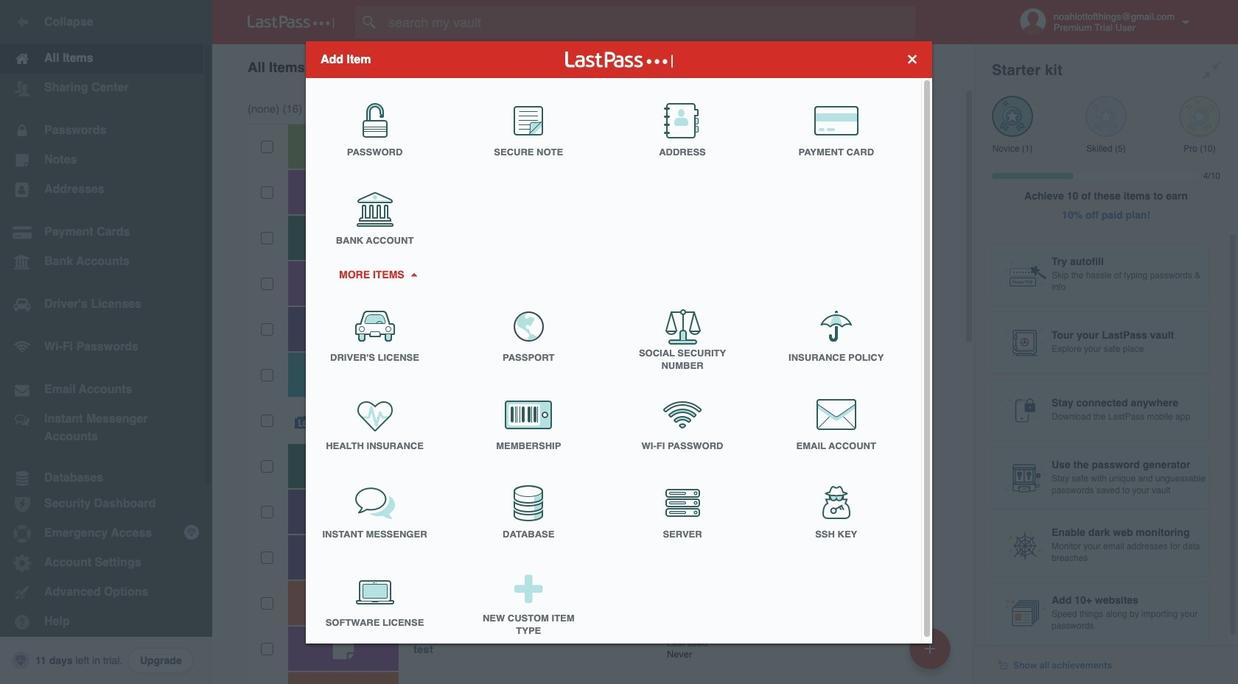 Task type: describe. For each thing, give the bounding box(es) containing it.
lastpass image
[[248, 15, 335, 29]]

caret right image
[[408, 273, 419, 276]]

Search search field
[[355, 6, 944, 38]]

search my vault text field
[[355, 6, 944, 38]]



Task type: vqa. For each thing, say whether or not it's contained in the screenshot.
password field
no



Task type: locate. For each thing, give the bounding box(es) containing it.
main navigation navigation
[[0, 0, 212, 685]]

vault options navigation
[[212, 44, 974, 88]]

dialog
[[306, 41, 932, 648]]

new item navigation
[[904, 624, 960, 685]]

new item image
[[925, 644, 935, 654]]



